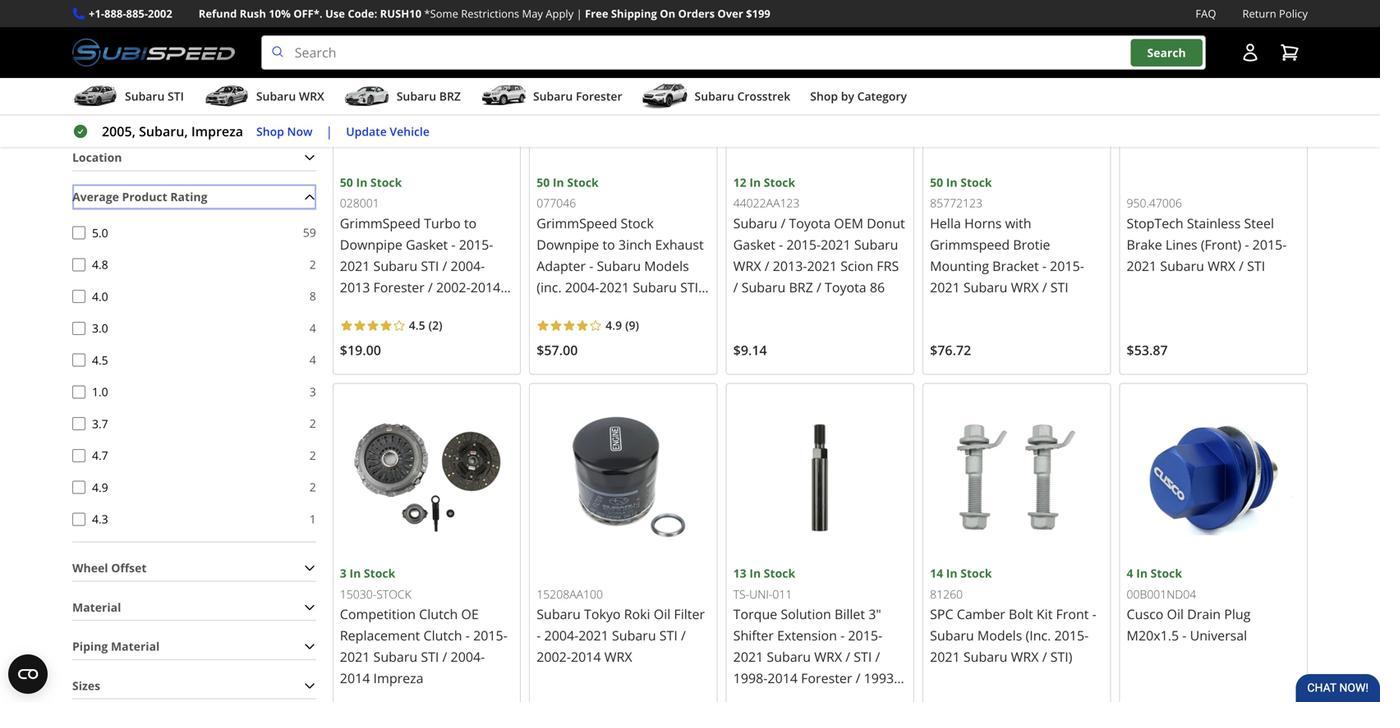 Task type: describe. For each thing, give the bounding box(es) containing it.
subaru inside 50 in stock 85772123 hella horns with grimmspeed brotie mounting bracket  - 2015- 2021 subaru wrx / sti
[[964, 279, 1008, 296]]

14
[[931, 566, 944, 582]]

2002- inside 15208aa100 subaru tokyo roki oil filter - 2004-2021 subaru sti / 2002-2014 wrx
[[537, 649, 571, 666]]

free
[[585, 6, 609, 21]]

uni-
[[750, 587, 773, 602]]

search
[[1148, 45, 1187, 60]]

forester inside dropdown button
[[576, 88, 623, 104]]

in for competition clutch oe replacement clutch - 2015- 2021 subaru sti / 2004- 2014 impreza
[[350, 566, 361, 582]]

downpipe inside 50 in stock 077046 grimmspeed stock downpipe to 3inch exhaust adapter - subaru models (inc. 2004-2021 subaru sti / 2002-2014 wrx)
[[537, 236, 599, 254]]

3.0 button
[[72, 322, 85, 335]]

2015- inside 12 in stock 44022aa123 subaru / toyota oem donut gasket - 2015-2021 subaru wrx / 2013-2021 scion frs / subaru brz / toyota 86
[[787, 236, 821, 254]]

2 for 3.7
[[310, 416, 316, 432]]

average
[[72, 189, 119, 205]]

2021 down 'oem'
[[821, 236, 851, 254]]

stock for hella horns with grimmspeed brotie mounting bracket  - 2015- 2021 subaru wrx / sti
[[961, 175, 993, 190]]

4.5 button
[[72, 354, 85, 367]]

stock for competition clutch oe replacement clutch - 2015- 2021 subaru sti / 2004- 2014 impreza
[[364, 566, 396, 582]]

12
[[734, 175, 747, 190]]

4.9 for 4.9
[[92, 480, 108, 495]]

vehicle
[[390, 123, 430, 139]]

offset
[[111, 561, 147, 576]]

+1-888-885-2002
[[89, 6, 172, 21]]

subaru down 44022aa123
[[734, 215, 778, 232]]

3.7
[[92, 416, 108, 432]]

2013- inside 13 in stock ts-uni-011 torque solution billet 3" shifter extension - 2015- 2021 subaru wrx / sti / 1998-2014 forester / 1993- 2014 impreza / 2013-
[[829, 691, 863, 703]]

subaru down donut at top right
[[855, 236, 899, 254]]

donut
[[867, 215, 906, 232]]

077046
[[537, 195, 576, 211]]

subaru down 3inch at left top
[[597, 257, 641, 275]]

return
[[1243, 6, 1277, 21]]

wrx inside 950.47006 stoptech stainless steel brake lines (front) - 2015- 2021 subaru wrx / sti
[[1208, 257, 1236, 275]]

product
[[122, 189, 167, 205]]

- inside 50 in stock 85772123 hella horns with grimmspeed brotie mounting bracket  - 2015- 2021 subaru wrx / sti
[[1043, 257, 1047, 275]]

- inside 14 in stock 81260 spc camber bolt kit front - subaru models (inc. 2015- 2021 subaru wrx / sti)
[[1093, 606, 1097, 624]]

horns
[[965, 214, 1002, 232]]

2013
[[340, 279, 370, 296]]

3"
[[869, 606, 882, 624]]

bracket
[[993, 257, 1039, 275]]

in for grimmspeed turbo to downpipe gasket - 2015- 2021 subaru sti / 2004- 2013 forester / 2002-2014 impreza
[[356, 175, 368, 190]]

subaru inside 50 in stock 028001 grimmspeed turbo to downpipe gasket - 2015- 2021 subaru sti / 2004- 2013 forester / 2002-2014 impreza
[[374, 257, 418, 275]]

refund rush 10% off*. use code: rush10 *some restrictions may apply | free shipping on orders over $199
[[199, 6, 771, 21]]

subaru up wrx) at the top
[[633, 279, 677, 296]]

81260
[[931, 587, 963, 602]]

shop by category button
[[811, 81, 907, 114]]

competition clutch oe replacement clutch - 2015-2021 subaru sti / 2004-2014 impreza image
[[340, 391, 514, 565]]

2021 inside 13 in stock ts-uni-011 torque solution billet 3" shifter extension - 2015- 2021 subaru wrx / sti / 1998-2014 forester / 1993- 2014 impreza / 2013-
[[734, 649, 764, 666]]

4.7 button
[[72, 449, 85, 463]]

forester inside 13 in stock ts-uni-011 torque solution billet 3" shifter extension - 2015- 2021 subaru wrx / sti / 1998-2014 forester / 1993- 2014 impreza / 2013-
[[802, 670, 853, 688]]

50 in stock 077046 grimmspeed stock downpipe to 3inch exhaust adapter - subaru models (inc. 2004-2021 subaru sti / 2002-2014 wrx)
[[537, 175, 707, 318]]

subaru down spc
[[931, 627, 975, 645]]

torque
[[734, 606, 778, 624]]

faq link
[[1196, 5, 1217, 22]]

2021 inside 50 in stock 077046 grimmspeed stock downpipe to 3inch exhaust adapter - subaru models (inc. 2004-2021 subaru sti / 2002-2014 wrx)
[[600, 279, 630, 296]]

3.7 button
[[72, 418, 85, 431]]

wrx inside 13 in stock ts-uni-011 torque solution billet 3" shifter extension - 2015- 2021 subaru wrx / sti / 1998-2014 forester / 1993- 2014 impreza / 2013-
[[815, 649, 843, 666]]

4.5 for 4.5 ( 2 )
[[409, 318, 425, 333]]

15208aa100
[[537, 587, 603, 602]]

subaru inside dropdown button
[[397, 88, 437, 104]]

3.0
[[92, 321, 108, 336]]

2021 inside 50 in stock 85772123 hella horns with grimmspeed brotie mounting bracket  - 2015- 2021 subaru wrx / sti
[[931, 279, 961, 296]]

/ inside 15208aa100 subaru tokyo roki oil filter - 2004-2021 subaru sti / 2002-2014 wrx
[[681, 627, 686, 645]]

2004- inside 15208aa100 subaru tokyo roki oil filter - 2004-2021 subaru sti / 2002-2014 wrx
[[545, 627, 579, 645]]

stainless
[[1188, 215, 1241, 232]]

( for subaru
[[626, 318, 629, 333]]

adapter
[[537, 257, 586, 275]]

50 in stock 028001 grimmspeed turbo to downpipe gasket - 2015- 2021 subaru sti / 2004- 2013 forester / 2002-2014 impreza
[[340, 175, 501, 318]]

a subaru sti thumbnail image image
[[72, 84, 118, 109]]

in for spc camber bolt kit front - subaru models (inc. 2015- 2021 subaru wrx / sti)
[[947, 566, 958, 582]]

shipping
[[611, 6, 657, 21]]

button image
[[1241, 43, 1261, 63]]

15208aa100 subaru tokyo roki oil filter - 2004-2021 subaru sti / 2002-2014 wrx
[[537, 587, 705, 666]]

subaru sti
[[125, 88, 184, 104]]

return policy
[[1243, 6, 1309, 21]]

2013- inside 12 in stock 44022aa123 subaru / toyota oem donut gasket - 2015-2021 subaru wrx / 2013-2021 scion frs / subaru brz / toyota 86
[[773, 257, 808, 275]]

/ inside 14 in stock 81260 spc camber bolt kit front - subaru models (inc. 2015- 2021 subaru wrx / sti)
[[1043, 649, 1048, 666]]

refund
[[199, 6, 237, 21]]

cusco oil drain plug m20x1.5 - universal image
[[1127, 391, 1301, 565]]

impreza up location "dropdown button" on the left top
[[191, 123, 243, 140]]

50 in stock 85772123 hella horns with grimmspeed brotie mounting bracket  - 2015- 2021 subaru wrx / sti
[[931, 175, 1085, 296]]

gasket inside 12 in stock 44022aa123 subaru / toyota oem donut gasket - 2015-2021 subaru wrx / 2013-2021 scion frs / subaru brz / toyota 86
[[734, 236, 776, 254]]

sti inside 50 in stock 85772123 hella horns with grimmspeed brotie mounting bracket  - 2015- 2021 subaru wrx / sti
[[1051, 279, 1069, 296]]

sti inside 50 in stock 028001 grimmspeed turbo to downpipe gasket - 2015- 2021 subaru sti / 2004- 2013 forester / 2002-2014 impreza
[[421, 257, 439, 275]]

) for subaru
[[636, 318, 639, 333]]

sti inside 50 in stock 077046 grimmspeed stock downpipe to 3inch exhaust adapter - subaru models (inc. 2004-2021 subaru sti / 2002-2014 wrx)
[[681, 279, 699, 296]]

hella
[[931, 214, 962, 232]]

50 for hella horns with grimmspeed brotie mounting bracket  - 2015- 2021 subaru wrx / sti
[[931, 175, 944, 190]]

subaru wrx
[[256, 88, 324, 104]]

grimmspeed for to
[[537, 214, 618, 232]]

0 vertical spatial toyota
[[789, 215, 831, 232]]

subaru crosstrek
[[695, 88, 791, 104]]

subaru wrx button
[[204, 81, 324, 114]]

stoptech
[[1127, 215, 1184, 232]]

grimmspeed stock downpipe to 3inch exhaust adapter - subaru models (inc. 2004-2021 subaru sti / 2002-2014 wrx) image
[[537, 0, 711, 173]]

shop now link
[[256, 122, 313, 141]]

spc
[[931, 606, 954, 624]]

ts-
[[734, 587, 750, 602]]

in for hella horns with grimmspeed brotie mounting bracket  - 2015- 2021 subaru wrx / sti
[[947, 175, 958, 190]]

3 for 3 in stock 15030-stock competition clutch oe replacement clutch - 2015- 2021 subaru sti / 2004- 2014 impreza
[[340, 566, 347, 582]]

cusco
[[1127, 606, 1164, 624]]

00b001nd04
[[1127, 587, 1197, 602]]

+1-
[[89, 6, 104, 21]]

2014 inside 50 in stock 077046 grimmspeed stock downpipe to 3inch exhaust adapter - subaru models (inc. 2004-2021 subaru sti / 2002-2014 wrx)
[[571, 300, 601, 318]]

4.8 button
[[72, 258, 85, 271]]

location
[[72, 150, 122, 165]]

exhaust
[[656, 236, 704, 254]]

4.0 button
[[72, 290, 85, 303]]

2015- inside 14 in stock 81260 spc camber bolt kit front - subaru models (inc. 2015- 2021 subaru wrx / sti)
[[1055, 627, 1089, 645]]

stoptech stainless steel brake lines (front) - 2015-2021 subaru wrx / sti image
[[1127, 0, 1301, 173]]

brotie
[[1014, 236, 1051, 254]]

by
[[841, 88, 855, 104]]

4 inside 4 in stock 00b001nd04 cusco oil drain plug m20x1.5 - universal
[[1127, 566, 1134, 582]]

to inside 50 in stock 077046 grimmspeed stock downpipe to 3inch exhaust adapter - subaru models (inc. 2004-2021 subaru sti / 2002-2014 wrx)
[[603, 236, 615, 254]]

4.3
[[92, 512, 108, 527]]

- inside 50 in stock 077046 grimmspeed stock downpipe to 3inch exhaust adapter - subaru models (inc. 2004-2021 subaru sti / 2002-2014 wrx)
[[589, 257, 594, 275]]

(front)
[[1202, 236, 1242, 254]]

12 in stock 44022aa123 subaru / toyota oem donut gasket - 2015-2021 subaru wrx / 2013-2021 scion frs / subaru brz / toyota 86
[[734, 175, 906, 296]]

subaru inside 13 in stock ts-uni-011 torque solution billet 3" shifter extension - 2015- 2021 subaru wrx / sti / 1998-2014 forester / 1993- 2014 impreza / 2013-
[[767, 649, 811, 666]]

1998-
[[734, 670, 768, 688]]

2014 down the 1998-
[[734, 691, 764, 703]]

apply
[[546, 6, 574, 21]]

off*.
[[294, 6, 323, 21]]

a subaru forester thumbnail image image
[[481, 84, 527, 109]]

85772123
[[931, 195, 983, 211]]

- inside 12 in stock 44022aa123 subaru / toyota oem donut gasket - 2015-2021 subaru wrx / 2013-2021 scion frs / subaru brz / toyota 86
[[779, 236, 783, 254]]

50 for grimmspeed turbo to downpipe gasket - 2015- 2021 subaru sti / 2004- 2013 forester / 2002-2014 impreza
[[340, 175, 353, 190]]

shop now
[[256, 123, 313, 139]]

sti inside 15208aa100 subaru tokyo roki oil filter - 2004-2021 subaru sti / 2002-2014 wrx
[[660, 627, 678, 645]]

2015- inside 13 in stock ts-uni-011 torque solution billet 3" shifter extension - 2015- 2021 subaru wrx / sti / 1998-2014 forester / 1993- 2014 impreza / 2013-
[[849, 627, 883, 645]]

wrx inside 12 in stock 44022aa123 subaru / toyota oem donut gasket - 2015-2021 subaru wrx / 2013-2021 scion frs / subaru brz / toyota 86
[[734, 257, 762, 275]]

lines
[[1166, 236, 1198, 254]]

2021 inside 50 in stock 028001 grimmspeed turbo to downpipe gasket - 2015- 2021 subaru sti / 2004- 2013 forester / 2002-2014 impreza
[[340, 257, 370, 275]]

oil inside 15208aa100 subaru tokyo roki oil filter - 2004-2021 subaru sti / 2002-2014 wrx
[[654, 606, 671, 624]]

wrx inside 15208aa100 subaru tokyo roki oil filter - 2004-2021 subaru sti / 2002-2014 wrx
[[605, 649, 633, 666]]

stock for cusco oil drain plug m20x1.5 - universal
[[1151, 566, 1183, 582]]

in for grimmspeed stock downpipe to 3inch exhaust adapter - subaru models (inc. 2004-2021 subaru sti / 2002-2014 wrx)
[[553, 175, 564, 190]]

2021 inside 3 in stock 15030-stock competition clutch oe replacement clutch - 2015- 2021 subaru sti / 2004- 2014 impreza
[[340, 649, 370, 666]]

stock for torque solution billet 3" shifter extension - 2015- 2021 subaru wrx / sti / 1998-2014 forester / 1993- 2014 impreza / 2013-
[[764, 566, 796, 582]]

replacement
[[340, 627, 420, 645]]

subaru down the roki
[[612, 627, 656, 645]]

14 in stock 81260 spc camber bolt kit front - subaru models (inc. 2015- 2021 subaru wrx / sti)
[[931, 566, 1097, 666]]

2002- inside 50 in stock 028001 grimmspeed turbo to downpipe gasket - 2015- 2021 subaru sti / 2004- 2013 forester / 2002-2014 impreza
[[436, 279, 471, 296]]

subaru / toyota oem donut  gasket - 2015-2021 subaru wrx / 2013-2021 scion frs / subaru brz / toyota 86 image
[[734, 0, 908, 173]]

/ inside 50 in stock 85772123 hella horns with grimmspeed brotie mounting bracket  - 2015- 2021 subaru wrx / sti
[[1043, 279, 1048, 296]]

plug
[[1225, 606, 1251, 624]]

subaru down camber
[[964, 649, 1008, 666]]

59
[[303, 225, 316, 241]]

oe
[[461, 606, 479, 624]]

2 for 4.7
[[310, 448, 316, 463]]

sti inside 3 in stock 15030-stock competition clutch oe replacement clutch - 2015- 2021 subaru sti / 2004- 2014 impreza
[[421, 649, 439, 666]]

steel
[[1245, 215, 1275, 232]]

stock for grimmspeed stock downpipe to 3inch exhaust adapter - subaru models (inc. 2004-2021 subaru sti / 2002-2014 wrx)
[[567, 175, 599, 190]]

5.0
[[92, 225, 108, 241]]

3 in stock 15030-stock competition clutch oe replacement clutch - 2015- 2021 subaru sti / 2004- 2014 impreza
[[340, 566, 508, 688]]

update vehicle
[[346, 123, 430, 139]]

subaru up '$9.14'
[[742, 279, 786, 296]]

models inside 50 in stock 077046 grimmspeed stock downpipe to 3inch exhaust adapter - subaru models (inc. 2004-2021 subaru sti / 2002-2014 wrx)
[[645, 257, 689, 275]]

piping material button
[[72, 635, 316, 660]]

1993-
[[864, 670, 899, 688]]

oil inside 4 in stock 00b001nd04 cusco oil drain plug m20x1.5 - universal
[[1168, 606, 1184, 624]]

$53.87
[[1127, 342, 1169, 359]]

2014 down extension
[[768, 670, 798, 688]]

subaru down search input field
[[695, 88, 735, 104]]

sti inside 950.47006 stoptech stainless steel brake lines (front) - 2015- 2021 subaru wrx / sti
[[1248, 257, 1266, 275]]

open widget image
[[8, 655, 48, 695]]

4.3 button
[[72, 513, 85, 526]]

1 vertical spatial toyota
[[825, 279, 867, 296]]

policy
[[1280, 6, 1309, 21]]

spc camber bolt kit front - subaru models (inc. 2015-2021 subaru wrx / sti) image
[[931, 391, 1104, 565]]

rush10
[[380, 6, 422, 21]]



Task type: locate. For each thing, give the bounding box(es) containing it.
1 horizontal spatial to
[[603, 236, 615, 254]]

50 inside 50 in stock 028001 grimmspeed turbo to downpipe gasket - 2015- 2021 subaru sti / 2004- 2013 forester / 2002-2014 impreza
[[340, 175, 353, 190]]

2021 left scion at the right
[[808, 257, 838, 275]]

950.47006 stoptech stainless steel brake lines (front) - 2015- 2021 subaru wrx / sti
[[1127, 195, 1287, 275]]

2013- down extension
[[829, 691, 863, 703]]

2014 down replacement
[[340, 670, 370, 688]]

in for subaru / toyota oem donut gasket - 2015-2021 subaru wrx / 2013-2021 scion frs / subaru brz / toyota 86
[[750, 175, 761, 190]]

in inside 50 in stock 028001 grimmspeed turbo to downpipe gasket - 2015- 2021 subaru sti / 2004- 2013 forester / 2002-2014 impreza
[[356, 175, 368, 190]]

) for forester
[[439, 318, 443, 333]]

toyota left 'oem'
[[789, 215, 831, 232]]

category
[[858, 88, 907, 104]]

sti)
[[1051, 649, 1073, 666]]

$199
[[746, 6, 771, 21]]

1 vertical spatial |
[[326, 123, 333, 140]]

stock inside 14 in stock 81260 spc camber bolt kit front - subaru models (inc. 2015- 2021 subaru wrx / sti)
[[961, 566, 993, 582]]

0 horizontal spatial gasket
[[406, 236, 448, 254]]

1 horizontal spatial grimmspeed
[[537, 214, 618, 232]]

subaru sti button
[[72, 81, 184, 114]]

1 vertical spatial 2002-
[[537, 300, 571, 318]]

50 inside 50 in stock 077046 grimmspeed stock downpipe to 3inch exhaust adapter - subaru models (inc. 2004-2021 subaru sti / 2002-2014 wrx)
[[537, 175, 550, 190]]

downpipe up adapter
[[537, 236, 599, 254]]

piping material
[[72, 639, 160, 655]]

1 vertical spatial 4.5
[[92, 352, 108, 368]]

forester left a subaru crosstrek thumbnail image
[[576, 88, 623, 104]]

material down wheel
[[72, 600, 121, 616]]

- inside 15208aa100 subaru tokyo roki oil filter - 2004-2021 subaru sti / 2002-2014 wrx
[[537, 627, 541, 645]]

subispeed logo image
[[72, 35, 235, 70]]

3 inside 3 in stock 15030-stock competition clutch oe replacement clutch - 2015- 2021 subaru sti / 2004- 2014 impreza
[[340, 566, 347, 582]]

over
[[718, 6, 744, 21]]

wrx up now
[[299, 88, 324, 104]]

1 vertical spatial 3
[[340, 566, 347, 582]]

front
[[1057, 606, 1089, 624]]

in right 12
[[750, 175, 761, 190]]

location button
[[72, 145, 316, 170]]

1 vertical spatial forester
[[374, 279, 425, 296]]

- inside 950.47006 stoptech stainless steel brake lines (front) - 2015- 2021 subaru wrx / sti
[[1246, 236, 1250, 254]]

2013-
[[773, 257, 808, 275], [829, 691, 863, 703]]

wrx inside 50 in stock 85772123 hella horns with grimmspeed brotie mounting bracket  - 2015- 2021 subaru wrx / sti
[[1012, 279, 1039, 296]]

4 for 4.5
[[310, 352, 316, 368]]

shifter
[[734, 627, 774, 645]]

filter
[[674, 606, 705, 624]]

9
[[629, 318, 636, 333]]

gasket down 44022aa123
[[734, 236, 776, 254]]

stock up 85772123
[[961, 175, 993, 190]]

1 horizontal spatial 2013-
[[829, 691, 863, 703]]

2004- down oe
[[451, 649, 485, 666]]

oil right the roki
[[654, 606, 671, 624]]

5.0 button
[[72, 226, 85, 240]]

2002- up 4.5 ( 2 ) in the top of the page
[[436, 279, 471, 296]]

subaru up "subaru,"
[[125, 88, 165, 104]]

2 vertical spatial 2002-
[[537, 649, 571, 666]]

2004- inside 3 in stock 15030-stock competition clutch oe replacement clutch - 2015- 2021 subaru sti / 2004- 2014 impreza
[[451, 649, 485, 666]]

4 in stock 00b001nd04 cusco oil drain plug m20x1.5 - universal
[[1127, 566, 1251, 645]]

2 vertical spatial 4
[[1127, 566, 1134, 582]]

1 50 from the left
[[340, 175, 353, 190]]

011
[[773, 587, 793, 602]]

stock for grimmspeed turbo to downpipe gasket - 2015- 2021 subaru sti / 2004- 2013 forester / 2002-2014 impreza
[[371, 175, 402, 190]]

in right 13
[[750, 566, 761, 582]]

wrx down (front) on the right of the page
[[1208, 257, 1236, 275]]

in up 00b001nd04 at the right bottom of the page
[[1137, 566, 1148, 582]]

950.47006
[[1127, 195, 1183, 211]]

subaru down the 15208aa100
[[537, 606, 581, 624]]

stock inside 50 in stock 85772123 hella horns with grimmspeed brotie mounting bracket  - 2015- 2021 subaru wrx / sti
[[961, 175, 993, 190]]

13
[[734, 566, 747, 582]]

2014
[[471, 279, 501, 296], [571, 300, 601, 318], [571, 649, 601, 666], [340, 670, 370, 688], [768, 670, 798, 688], [734, 691, 764, 703]]

0 horizontal spatial (
[[429, 318, 432, 333]]

1 vertical spatial shop
[[256, 123, 284, 139]]

4.5 for 4.5
[[92, 352, 108, 368]]

1 horizontal spatial 4.5
[[409, 318, 425, 333]]

/ inside 50 in stock 077046 grimmspeed stock downpipe to 3inch exhaust adapter - subaru models (inc. 2004-2021 subaru sti / 2002-2014 wrx)
[[702, 279, 707, 296]]

0 horizontal spatial 3
[[310, 384, 316, 400]]

2021 down spc
[[931, 649, 961, 666]]

models inside 14 in stock 81260 spc camber bolt kit front - subaru models (inc. 2015- 2021 subaru wrx / sti)
[[978, 627, 1023, 645]]

- inside 4 in stock 00b001nd04 cusco oil drain plug m20x1.5 - universal
[[1183, 627, 1187, 645]]

update
[[346, 123, 387, 139]]

piping
[[72, 639, 108, 655]]

subaru right a subaru forester thumbnail image
[[533, 88, 573, 104]]

brz left a subaru forester thumbnail image
[[440, 88, 461, 104]]

impreza inside 3 in stock 15030-stock competition clutch oe replacement clutch - 2015- 2021 subaru sti / 2004- 2014 impreza
[[374, 670, 424, 688]]

oem
[[835, 215, 864, 232]]

in inside 14 in stock 81260 spc camber bolt kit front - subaru models (inc. 2015- 2021 subaru wrx / sti)
[[947, 566, 958, 582]]

shop left now
[[256, 123, 284, 139]]

0 horizontal spatial |
[[326, 123, 333, 140]]

grimmspeed for downpipe
[[340, 214, 421, 232]]

in up 028001 at top left
[[356, 175, 368, 190]]

4.8
[[92, 257, 108, 272]]

shop for shop by category
[[811, 88, 838, 104]]

clutch down oe
[[424, 627, 462, 645]]

search input field
[[261, 35, 1207, 70]]

2004- inside 50 in stock 028001 grimmspeed turbo to downpipe gasket - 2015- 2021 subaru sti / 2004- 2013 forester / 2002-2014 impreza
[[451, 257, 485, 275]]

a subaru crosstrek thumbnail image image
[[642, 84, 688, 109]]

3
[[310, 384, 316, 400], [340, 566, 347, 582]]

extension
[[778, 627, 837, 645]]

hella horns with grimmspeed brotie mounting bracket  - 2015-2021 subaru wrx / sti image
[[931, 0, 1104, 173]]

brake
[[1127, 236, 1163, 254]]

subaru down lines
[[1161, 257, 1205, 275]]

1 downpipe from the left
[[340, 236, 403, 254]]

2014 inside 15208aa100 subaru tokyo roki oil filter - 2004-2021 subaru sti / 2002-2014 wrx
[[571, 649, 601, 666]]

gasket down 'turbo'
[[406, 236, 448, 254]]

1 vertical spatial brz
[[789, 279, 814, 296]]

stock for subaru / toyota oem donut gasket - 2015-2021 subaru wrx / 2013-2021 scion frs / subaru brz / toyota 86
[[764, 175, 796, 190]]

2014 inside 3 in stock 15030-stock competition clutch oe replacement clutch - 2015- 2021 subaru sti / 2004- 2014 impreza
[[340, 670, 370, 688]]

stock up 011
[[764, 566, 796, 582]]

sti inside dropdown button
[[168, 88, 184, 104]]

2 ( from the left
[[626, 318, 629, 333]]

shop left 'by'
[[811, 88, 838, 104]]

subaru forester button
[[481, 81, 623, 114]]

with
[[1006, 214, 1032, 232]]

0 vertical spatial forester
[[576, 88, 623, 104]]

models
[[645, 257, 689, 275], [978, 627, 1023, 645]]

2 gasket from the left
[[734, 236, 776, 254]]

1 horizontal spatial )
[[636, 318, 639, 333]]

stock
[[377, 587, 412, 602]]

grimmspeed turbo to downpipe gasket - 2015-2021 subaru sti / 2004-2013 forester / 2002-2014 impreza image
[[340, 0, 514, 173]]

- down brotie
[[1043, 257, 1047, 275]]

grimmspeed down 028001 at top left
[[340, 214, 421, 232]]

2014 left wrx) at the top
[[571, 300, 601, 318]]

a subaru wrx thumbnail image image
[[204, 84, 250, 109]]

in inside 50 in stock 077046 grimmspeed stock downpipe to 3inch exhaust adapter - subaru models (inc. 2004-2021 subaru sti / 2002-2014 wrx)
[[553, 175, 564, 190]]

forester down extension
[[802, 670, 853, 688]]

0 horizontal spatial 50
[[340, 175, 353, 190]]

subaru crosstrek button
[[642, 81, 791, 114]]

1 horizontal spatial gasket
[[734, 236, 776, 254]]

4.9 button
[[72, 481, 85, 494]]

2 downpipe from the left
[[537, 236, 599, 254]]

- down 44022aa123
[[779, 236, 783, 254]]

subaru up 4.5 ( 2 ) in the top of the page
[[374, 257, 418, 275]]

885-
[[126, 6, 148, 21]]

subaru down replacement
[[374, 649, 418, 666]]

sti inside 13 in stock ts-uni-011 torque solution billet 3" shifter extension - 2015- 2021 subaru wrx / sti / 1998-2014 forester / 1993- 2014 impreza / 2013-
[[854, 649, 872, 666]]

use
[[325, 6, 345, 21]]

3 50 from the left
[[931, 175, 944, 190]]

2021 inside 950.47006 stoptech stainless steel brake lines (front) - 2015- 2021 subaru wrx / sti
[[1127, 257, 1157, 275]]

subaru inside 950.47006 stoptech stainless steel brake lines (front) - 2015- 2021 subaru wrx / sti
[[1161, 257, 1205, 275]]

( for forester
[[429, 318, 432, 333]]

subaru up vehicle
[[397, 88, 437, 104]]

2 50 from the left
[[537, 175, 550, 190]]

- inside 3 in stock 15030-stock competition clutch oe replacement clutch - 2015- 2021 subaru sti / 2004- 2014 impreza
[[466, 627, 470, 645]]

average product rating button
[[72, 184, 316, 210]]

in right "14"
[[947, 566, 958, 582]]

1 horizontal spatial models
[[978, 627, 1023, 645]]

/ inside 950.47006 stoptech stainless steel brake lines (front) - 2015- 2021 subaru wrx / sti
[[1240, 257, 1244, 275]]

stock up 028001 at top left
[[371, 175, 402, 190]]

(inc.
[[1026, 627, 1052, 645]]

stock up 81260
[[961, 566, 993, 582]]

0 vertical spatial models
[[645, 257, 689, 275]]

2002
[[148, 6, 172, 21]]

1 horizontal spatial forester
[[576, 88, 623, 104]]

search button
[[1131, 39, 1203, 66]]

solution
[[781, 606, 832, 624]]

subaru tokyo roki oil filter - 2004-2021 subaru sti / 2002-2014 wrx image
[[537, 391, 711, 565]]

roki
[[624, 606, 651, 624]]

2015- inside 50 in stock 028001 grimmspeed turbo to downpipe gasket - 2015- 2021 subaru sti / 2004- 2013 forester / 2002-2014 impreza
[[459, 236, 494, 254]]

1 horizontal spatial oil
[[1168, 606, 1184, 624]]

stock for spc camber bolt kit front - subaru models (inc. 2015- 2021 subaru wrx / sti)
[[961, 566, 993, 582]]

50 for grimmspeed stock downpipe to 3inch exhaust adapter - subaru models (inc. 2004-2021 subaru sti / 2002-2014 wrx)
[[537, 175, 550, 190]]

0 horizontal spatial )
[[439, 318, 443, 333]]

0 vertical spatial 4
[[310, 320, 316, 336]]

material inside dropdown button
[[111, 639, 160, 655]]

-
[[452, 236, 456, 254], [779, 236, 783, 254], [1246, 236, 1250, 254], [589, 257, 594, 275], [1043, 257, 1047, 275], [1093, 606, 1097, 624], [466, 627, 470, 645], [537, 627, 541, 645], [841, 627, 845, 645], [1183, 627, 1187, 645]]

impreza down the 1998-
[[767, 691, 817, 703]]

1 horizontal spatial |
[[577, 6, 583, 21]]

to inside 50 in stock 028001 grimmspeed turbo to downpipe gasket - 2015- 2021 subaru sti / 2004- 2013 forester / 2002-2014 impreza
[[464, 214, 477, 232]]

2 for 4.9
[[310, 480, 316, 495]]

- down the 15208aa100
[[537, 627, 541, 645]]

1 ( from the left
[[429, 318, 432, 333]]

in for cusco oil drain plug m20x1.5 - universal
[[1137, 566, 1148, 582]]

0 vertical spatial shop
[[811, 88, 838, 104]]

in inside 13 in stock ts-uni-011 torque solution billet 3" shifter extension - 2015- 2021 subaru wrx / sti / 1998-2014 forester / 1993- 2014 impreza / 2013-
[[750, 566, 761, 582]]

2015- down 'turbo'
[[459, 236, 494, 254]]

turbo
[[424, 214, 461, 232]]

2005, subaru, impreza
[[102, 123, 243, 140]]

2015- down steel
[[1253, 236, 1287, 254]]

gasket inside 50 in stock 028001 grimmspeed turbo to downpipe gasket - 2015- 2021 subaru sti / 2004- 2013 forester / 2002-2014 impreza
[[406, 236, 448, 254]]

1 vertical spatial material
[[111, 639, 160, 655]]

+1-888-885-2002 link
[[89, 5, 172, 22]]

shop for shop now
[[256, 123, 284, 139]]

2015- down 3"
[[849, 627, 883, 645]]

1 horizontal spatial brz
[[789, 279, 814, 296]]

4
[[310, 320, 316, 336], [310, 352, 316, 368], [1127, 566, 1134, 582]]

stock inside 13 in stock ts-uni-011 torque solution billet 3" shifter extension - 2015- 2021 subaru wrx / sti / 1998-2014 forester / 1993- 2014 impreza / 2013-
[[764, 566, 796, 582]]

downpipe inside 50 in stock 028001 grimmspeed turbo to downpipe gasket - 2015- 2021 subaru sti / 2004- 2013 forester / 2002-2014 impreza
[[340, 236, 403, 254]]

1 ) from the left
[[439, 318, 443, 333]]

subaru inside 3 in stock 15030-stock competition clutch oe replacement clutch - 2015- 2021 subaru sti / 2004- 2014 impreza
[[374, 649, 418, 666]]

2002- inside 50 in stock 077046 grimmspeed stock downpipe to 3inch exhaust adapter - subaru models (inc. 2004-2021 subaru sti / 2002-2014 wrx)
[[537, 300, 571, 318]]

- down 'turbo'
[[452, 236, 456, 254]]

in for torque solution billet 3" shifter extension - 2015- 2021 subaru wrx / sti / 1998-2014 forester / 1993- 2014 impreza / 2013-
[[750, 566, 761, 582]]

restrictions
[[461, 6, 520, 21]]

1 vertical spatial to
[[603, 236, 615, 254]]

0 vertical spatial 2002-
[[436, 279, 471, 296]]

1 vertical spatial clutch
[[424, 627, 462, 645]]

grimmspeed
[[931, 236, 1010, 254]]

50 up 85772123
[[931, 175, 944, 190]]

0 vertical spatial 4.9
[[606, 318, 622, 333]]

material inside dropdown button
[[72, 600, 121, 616]]

- right adapter
[[589, 257, 594, 275]]

1 horizontal spatial (
[[626, 318, 629, 333]]

1 vertical spatial 4.9
[[92, 480, 108, 495]]

material right "piping"
[[111, 639, 160, 655]]

rush
[[240, 6, 266, 21]]

4.0
[[92, 289, 108, 304]]

1.0 button
[[72, 386, 85, 399]]

stock up the 077046
[[567, 175, 599, 190]]

- inside 50 in stock 028001 grimmspeed turbo to downpipe gasket - 2015- 2021 subaru sti / 2004- 2013 forester / 2002-2014 impreza
[[452, 236, 456, 254]]

2 grimmspeed from the left
[[537, 214, 618, 232]]

2 oil from the left
[[1168, 606, 1184, 624]]

wrx down extension
[[815, 649, 843, 666]]

0 horizontal spatial 4.5
[[92, 352, 108, 368]]

in inside 12 in stock 44022aa123 subaru / toyota oem donut gasket - 2015-2021 subaru wrx / 2013-2021 scion frs / subaru brz / toyota 86
[[750, 175, 761, 190]]

|
[[577, 6, 583, 21], [326, 123, 333, 140]]

1 oil from the left
[[654, 606, 671, 624]]

2014 down the tokyo
[[571, 649, 601, 666]]

2015- inside 3 in stock 15030-stock competition clutch oe replacement clutch - 2015- 2021 subaru sti / 2004- 2014 impreza
[[473, 627, 508, 645]]

0 vertical spatial clutch
[[419, 606, 458, 624]]

2015- inside 50 in stock 85772123 hella horns with grimmspeed brotie mounting bracket  - 2015- 2021 subaru wrx / sti
[[1051, 257, 1085, 275]]

forester inside 50 in stock 028001 grimmspeed turbo to downpipe gasket - 2015- 2021 subaru sti / 2004- 2013 forester / 2002-2014 impreza
[[374, 279, 425, 296]]

2015- down brotie
[[1051, 257, 1085, 275]]

1 horizontal spatial downpipe
[[537, 236, 599, 254]]

- down oe
[[466, 627, 470, 645]]

2004- down 'turbo'
[[451, 257, 485, 275]]

0 vertical spatial to
[[464, 214, 477, 232]]

2002- down (inc.
[[537, 300, 571, 318]]

subaru up the shop now
[[256, 88, 296, 104]]

gasket
[[406, 236, 448, 254], [734, 236, 776, 254]]

shop inside 'link'
[[256, 123, 284, 139]]

1 vertical spatial 2013-
[[829, 691, 863, 703]]

0 vertical spatial material
[[72, 600, 121, 616]]

1 vertical spatial models
[[978, 627, 1023, 645]]

2 for 4.8
[[310, 257, 316, 272]]

tokyo
[[584, 606, 621, 624]]

1 gasket from the left
[[406, 236, 448, 254]]

0 horizontal spatial downpipe
[[340, 236, 403, 254]]

0 horizontal spatial 4.9
[[92, 480, 108, 495]]

2015- inside 950.47006 stoptech stainless steel brake lines (front) - 2015- 2021 subaru wrx / sti
[[1253, 236, 1287, 254]]

billet
[[835, 606, 866, 624]]

mounting
[[931, 257, 990, 275]]

4 left $19.00
[[310, 352, 316, 368]]

0 horizontal spatial shop
[[256, 123, 284, 139]]

4.9 for 4.9 ( 9 )
[[606, 318, 622, 333]]

1 horizontal spatial 3
[[340, 566, 347, 582]]

in up the 077046
[[553, 175, 564, 190]]

frs
[[877, 257, 899, 275]]

torque solution billet 3" shifter extension - 2015-2021 subaru wrx / sti / 1998-2014 forester / 1993-2014 impreza / 2013-2016 scion fr-s / 2013-2020 subaru brz / 2017-2019 toyota 86 image
[[734, 391, 908, 565]]

2004- down adapter
[[565, 279, 600, 296]]

0 horizontal spatial models
[[645, 257, 689, 275]]

models down camber
[[978, 627, 1023, 645]]

subaru,
[[139, 123, 188, 140]]

1 horizontal spatial 50
[[537, 175, 550, 190]]

1 horizontal spatial 4.9
[[606, 318, 622, 333]]

2004- inside 50 in stock 077046 grimmspeed stock downpipe to 3inch exhaust adapter - subaru models (inc. 2004-2021 subaru sti / 2002-2014 wrx)
[[565, 279, 600, 296]]

4.9 left 9
[[606, 318, 622, 333]]

4 for 3.0
[[310, 320, 316, 336]]

impreza inside 50 in stock 028001 grimmspeed turbo to downpipe gasket - 2015- 2021 subaru sti / 2004- 2013 forester / 2002-2014 impreza
[[340, 300, 390, 318]]

rating
[[170, 189, 208, 205]]

0 horizontal spatial grimmspeed
[[340, 214, 421, 232]]

stock up 3inch at left top
[[621, 214, 654, 232]]

0 vertical spatial 2013-
[[773, 257, 808, 275]]

2 horizontal spatial forester
[[802, 670, 853, 688]]

2013- left scion at the right
[[773, 257, 808, 275]]

grimmspeed inside 50 in stock 077046 grimmspeed stock downpipe to 3inch exhaust adapter - subaru models (inc. 2004-2021 subaru sti / 2002-2014 wrx)
[[537, 214, 618, 232]]

028001
[[340, 195, 380, 211]]

| left free
[[577, 6, 583, 21]]

impreza down 2013
[[340, 300, 390, 318]]

2021 inside 14 in stock 81260 spc camber bolt kit front - subaru models (inc. 2015- 2021 subaru wrx / sti)
[[931, 649, 961, 666]]

1 vertical spatial 4
[[310, 352, 316, 368]]

44022aa123
[[734, 195, 800, 211]]

2021 up wrx) at the top
[[600, 279, 630, 296]]

| right now
[[326, 123, 333, 140]]

50 up the 077046
[[537, 175, 550, 190]]

stock up stock
[[364, 566, 396, 582]]

to right 'turbo'
[[464, 214, 477, 232]]

in inside 4 in stock 00b001nd04 cusco oil drain plug m20x1.5 - universal
[[1137, 566, 1148, 582]]

0 horizontal spatial to
[[464, 214, 477, 232]]

faq
[[1196, 6, 1217, 21]]

wrx inside 14 in stock 81260 spc camber bolt kit front - subaru models (inc. 2015- 2021 subaru wrx / sti)
[[1012, 649, 1039, 666]]

stock inside 4 in stock 00b001nd04 cusco oil drain plug m20x1.5 - universal
[[1151, 566, 1183, 582]]

downpipe down 028001 at top left
[[340, 236, 403, 254]]

- inside 13 in stock ts-uni-011 torque solution billet 3" shifter extension - 2015- 2021 subaru wrx / sti / 1998-2014 forester / 1993- 2014 impreza / 2013-
[[841, 627, 845, 645]]

m20x1.5
[[1127, 627, 1180, 645]]

0 horizontal spatial forester
[[374, 279, 425, 296]]

stock inside 50 in stock 028001 grimmspeed turbo to downpipe gasket - 2015- 2021 subaru sti / 2004- 2013 forester / 2002-2014 impreza
[[371, 175, 402, 190]]

impreza inside 13 in stock ts-uni-011 torque solution billet 3" shifter extension - 2015- 2021 subaru wrx / sti / 1998-2014 forester / 1993- 2014 impreza / 2013-
[[767, 691, 817, 703]]

1 horizontal spatial shop
[[811, 88, 838, 104]]

/ inside 3 in stock 15030-stock competition clutch oe replacement clutch - 2015- 2021 subaru sti / 2004- 2014 impreza
[[443, 649, 447, 666]]

wheel offset
[[72, 561, 147, 576]]

2021 up the 1998-
[[734, 649, 764, 666]]

4.9 ( 9 )
[[606, 318, 639, 333]]

sizes button
[[72, 674, 316, 699]]

in up 85772123
[[947, 175, 958, 190]]

2021 down brake
[[1127, 257, 1157, 275]]

2 vertical spatial forester
[[802, 670, 853, 688]]

a subaru brz thumbnail image image
[[344, 84, 390, 109]]

brz inside 12 in stock 44022aa123 subaru / toyota oem donut gasket - 2015-2021 subaru wrx / 2013-2021 scion frs / subaru brz / toyota 86
[[789, 279, 814, 296]]

in inside 3 in stock 15030-stock competition clutch oe replacement clutch - 2015- 2021 subaru sti / 2004- 2014 impreza
[[350, 566, 361, 582]]

2 ) from the left
[[636, 318, 639, 333]]

models down exhaust
[[645, 257, 689, 275]]

2014 inside 50 in stock 028001 grimmspeed turbo to downpipe gasket - 2015- 2021 subaru sti / 2004- 2013 forester / 2002-2014 impreza
[[471, 279, 501, 296]]

3 for 3
[[310, 384, 316, 400]]

0 horizontal spatial 2013-
[[773, 257, 808, 275]]

2015- down front
[[1055, 627, 1089, 645]]

- down steel
[[1246, 236, 1250, 254]]

1 grimmspeed from the left
[[340, 214, 421, 232]]

wheel offset button
[[72, 556, 316, 581]]

$9.14
[[734, 342, 767, 359]]

stock inside 12 in stock 44022aa123 subaru / toyota oem donut gasket - 2015-2021 subaru wrx / 2013-2021 scion frs / subaru brz / toyota 86
[[764, 175, 796, 190]]

0 vertical spatial |
[[577, 6, 583, 21]]

2015- down 44022aa123
[[787, 236, 821, 254]]

oil down 00b001nd04 at the right bottom of the page
[[1168, 606, 1184, 624]]

clutch left oe
[[419, 606, 458, 624]]

0 vertical spatial 3
[[310, 384, 316, 400]]

in inside 50 in stock 85772123 hella horns with grimmspeed brotie mounting bracket  - 2015- 2021 subaru wrx / sti
[[947, 175, 958, 190]]

2021
[[821, 236, 851, 254], [340, 257, 370, 275], [808, 257, 838, 275], [1127, 257, 1157, 275], [600, 279, 630, 296], [931, 279, 961, 296], [579, 627, 609, 645], [340, 649, 370, 666], [931, 649, 961, 666], [734, 649, 764, 666]]

8
[[310, 289, 316, 304]]

2 horizontal spatial 50
[[931, 175, 944, 190]]

0 horizontal spatial brz
[[440, 88, 461, 104]]

2005,
[[102, 123, 136, 140]]

stock inside 3 in stock 15030-stock competition clutch oe replacement clutch - 2015- 2021 subaru sti / 2004- 2014 impreza
[[364, 566, 396, 582]]

4.7
[[92, 448, 108, 464]]

impreza down replacement
[[374, 670, 424, 688]]

2
[[310, 257, 316, 272], [432, 318, 439, 333], [310, 416, 316, 432], [310, 448, 316, 463], [310, 480, 316, 495]]

- right m20x1.5
[[1183, 627, 1187, 645]]

shop
[[811, 88, 838, 104], [256, 123, 284, 139]]

wrx inside dropdown button
[[299, 88, 324, 104]]

0 vertical spatial brz
[[440, 88, 461, 104]]

wrx down the (inc.
[[1012, 649, 1039, 666]]

0 horizontal spatial oil
[[654, 606, 671, 624]]

subaru down extension
[[767, 649, 811, 666]]

*some
[[424, 6, 459, 21]]

4 down 8
[[310, 320, 316, 336]]

wrx)
[[605, 300, 636, 318]]

grimmspeed down the 077046
[[537, 214, 618, 232]]

brz inside dropdown button
[[440, 88, 461, 104]]

to left 3inch at left top
[[603, 236, 615, 254]]

50 up 028001 at top left
[[340, 175, 353, 190]]

)
[[439, 318, 443, 333], [636, 318, 639, 333]]

0 vertical spatial 4.5
[[409, 318, 425, 333]]

2021 inside 15208aa100 subaru tokyo roki oil filter - 2004-2021 subaru sti / 2002-2014 wrx
[[579, 627, 609, 645]]

on
[[660, 6, 676, 21]]

(
[[429, 318, 432, 333], [626, 318, 629, 333]]



Task type: vqa. For each thing, say whether or not it's contained in the screenshot.


